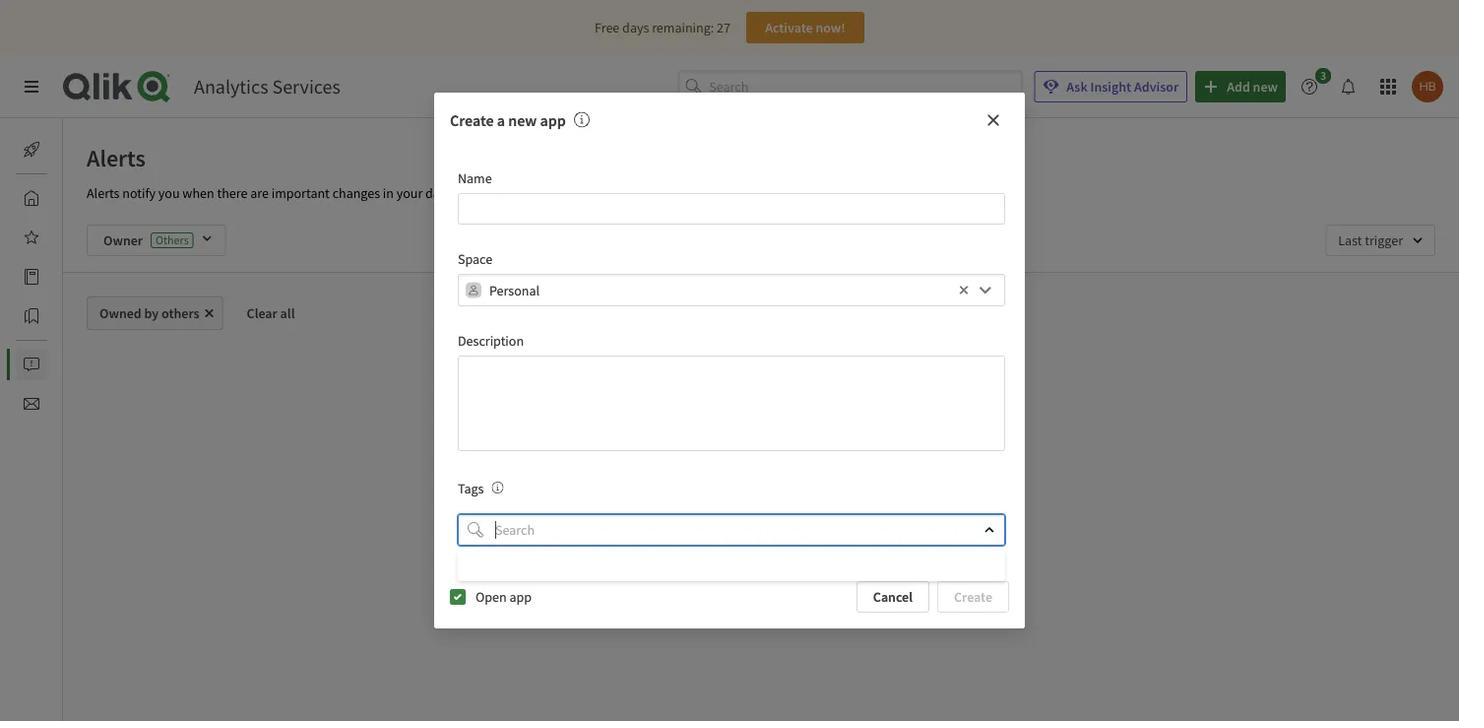 Task type: describe. For each thing, give the bounding box(es) containing it.
alerts image
[[24, 357, 39, 372]]

try
[[640, 540, 658, 558]]

no
[[718, 513, 737, 533]]

Description text field
[[458, 355, 1006, 451]]

home link
[[16, 182, 98, 214]]

0 vertical spatial you
[[158, 184, 180, 202]]

remaining:
[[652, 19, 714, 36]]

Name text field
[[458, 193, 1006, 225]]

important
[[272, 184, 330, 202]]

collections image
[[24, 308, 39, 324]]

insight
[[1091, 78, 1132, 96]]

name
[[458, 169, 492, 187]]

create for create a new app
[[450, 110, 494, 130]]

start typing a tag name. select an existing tag or create a new tag by pressing enter or comma. press backspace to remove a tag. tooltip
[[484, 480, 504, 497]]

are inside the no results found try adjusting your search or filters to find what you are looking for.
[[742, 559, 761, 577]]

space
[[458, 250, 493, 268]]

for.
[[809, 559, 828, 577]]

clear all
[[247, 304, 295, 322]]

adjusting
[[661, 540, 715, 558]]

search image
[[468, 522, 484, 538]]

filters region
[[63, 209, 1460, 272]]

create for create
[[954, 588, 993, 606]]

you inside the no results found try adjusting your search or filters to find what you are looking for.
[[718, 559, 740, 577]]

description
[[458, 332, 524, 349]]

clear all button
[[231, 296, 311, 330]]

open app
[[476, 588, 532, 606]]

tags
[[458, 480, 484, 497]]

your inside the no results found try adjusting your search or filters to find what you are looking for.
[[717, 540, 744, 558]]

create a new app
[[450, 110, 566, 130]]

changes
[[333, 184, 380, 202]]

start typing a tag name. select an existing tag or create a new tag by pressing enter or comma. press backspace to remove a tag. image
[[492, 481, 504, 493]]

clear
[[247, 304, 278, 322]]

ask insight advisor button
[[1035, 71, 1188, 102]]

1 horizontal spatial app
[[540, 110, 566, 130]]

activate now! link
[[747, 12, 865, 43]]

search element
[[468, 522, 484, 538]]

Search text field
[[709, 71, 1023, 103]]

in
[[383, 184, 394, 202]]

a
[[497, 110, 505, 130]]

free
[[595, 19, 620, 36]]

searchbar element
[[678, 71, 1023, 103]]

results
[[740, 513, 786, 533]]

data.
[[426, 184, 455, 202]]

favorites image
[[24, 230, 39, 245]]

or
[[787, 540, 799, 558]]

free days remaining: 27
[[595, 19, 731, 36]]

analytics services element
[[194, 74, 341, 99]]

all
[[280, 304, 295, 322]]

catalog
[[63, 268, 107, 286]]

0 vertical spatial your
[[397, 184, 423, 202]]



Task type: vqa. For each thing, say whether or not it's contained in the screenshot.
THE DESCRIPTION
yes



Task type: locate. For each thing, give the bounding box(es) containing it.
your down no on the bottom
[[717, 540, 744, 558]]

you
[[158, 184, 180, 202], [718, 559, 740, 577]]

0 vertical spatial create
[[450, 110, 494, 130]]

ask
[[1067, 78, 1088, 96]]

0 horizontal spatial your
[[397, 184, 423, 202]]

create
[[450, 110, 494, 130], [954, 588, 993, 606]]

are
[[250, 184, 269, 202], [742, 559, 761, 577]]

your right in
[[397, 184, 423, 202]]

found
[[789, 513, 829, 533]]

option
[[458, 550, 1006, 581]]

when
[[183, 184, 214, 202]]

1 horizontal spatial are
[[742, 559, 761, 577]]

1 horizontal spatial your
[[717, 540, 744, 558]]

find
[[852, 540, 875, 558]]

open sidebar menu image
[[24, 79, 39, 95]]

0 vertical spatial are
[[250, 184, 269, 202]]

create inside button
[[954, 588, 993, 606]]

navigation pane element
[[0, 126, 107, 427]]

1 vertical spatial create
[[954, 588, 993, 606]]

Search text field
[[492, 514, 967, 546]]

now!
[[816, 19, 846, 36]]

analytics services
[[194, 74, 341, 99]]

alerts for alerts
[[87, 143, 146, 172]]

owned
[[99, 304, 142, 322]]

1 vertical spatial alerts
[[87, 184, 120, 202]]

are down search
[[742, 559, 761, 577]]

27
[[717, 19, 731, 36]]

looking
[[764, 559, 807, 577]]

1 vertical spatial are
[[742, 559, 761, 577]]

alerts
[[87, 143, 146, 172], [87, 184, 120, 202]]

to
[[837, 540, 849, 558]]

advisor
[[1135, 78, 1179, 96]]

last trigger image
[[1326, 225, 1436, 256]]

0 vertical spatial app
[[540, 110, 566, 130]]

1 vertical spatial your
[[717, 540, 744, 558]]

alerts up "notify"
[[87, 143, 146, 172]]

1 horizontal spatial create
[[954, 588, 993, 606]]

0 horizontal spatial are
[[250, 184, 269, 202]]

owned by others button
[[87, 296, 223, 330]]

alerts notify you when there are important changes in your data.
[[87, 184, 455, 202]]

open
[[476, 588, 507, 606]]

by
[[144, 304, 159, 322]]

others
[[162, 304, 200, 322]]

1 alerts from the top
[[87, 143, 146, 172]]

app right new
[[540, 110, 566, 130]]

ask insight advisor
[[1067, 78, 1179, 96]]

Space text field
[[490, 274, 954, 306]]

1 horizontal spatial you
[[718, 559, 740, 577]]

1 vertical spatial app
[[510, 588, 532, 606]]

there
[[217, 184, 248, 202]]

catalog link
[[16, 261, 107, 293]]

filters
[[802, 540, 835, 558]]

activate now!
[[765, 19, 846, 36]]

new
[[508, 110, 537, 130]]

0 horizontal spatial you
[[158, 184, 180, 202]]

2 alerts from the top
[[87, 184, 120, 202]]

subscriptions image
[[24, 396, 39, 412]]

what
[[878, 540, 906, 558]]

0 vertical spatial alerts
[[87, 143, 146, 172]]

app
[[540, 110, 566, 130], [510, 588, 532, 606]]

0 horizontal spatial create
[[450, 110, 494, 130]]

create down close icon
[[954, 588, 993, 606]]

create button
[[938, 581, 1010, 613]]

activate
[[765, 19, 813, 36]]

1 vertical spatial you
[[718, 559, 740, 577]]

services
[[272, 74, 341, 99]]

alerts left "notify"
[[87, 184, 120, 202]]

are right there
[[250, 184, 269, 202]]

cancel
[[874, 588, 913, 606]]

you down search text box
[[718, 559, 740, 577]]

app right open
[[510, 588, 532, 606]]

home
[[63, 189, 98, 207]]

cancel button
[[857, 581, 930, 613]]

owned by others
[[99, 304, 200, 322]]

create a new app dialog
[[434, 93, 1025, 628]]

no results found try adjusting your search or filters to find what you are looking for.
[[640, 513, 906, 577]]

search
[[746, 540, 784, 558]]

notify
[[122, 184, 156, 202]]

you left when
[[158, 184, 180, 202]]

your
[[397, 184, 423, 202], [717, 540, 744, 558]]

create left a
[[450, 110, 494, 130]]

0 horizontal spatial app
[[510, 588, 532, 606]]

analytics
[[194, 74, 268, 99]]

alerts for alerts notify you when there are important changes in your data.
[[87, 184, 120, 202]]

close image
[[984, 524, 996, 536]]

days
[[623, 19, 649, 36]]



